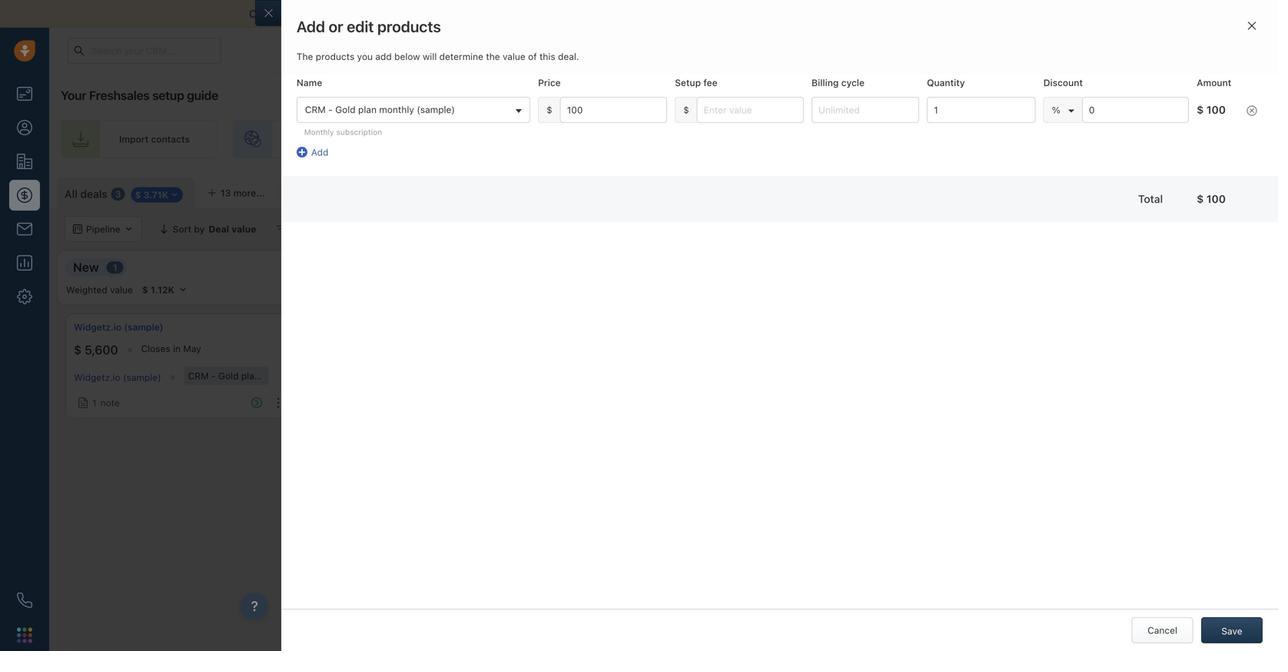 Task type: locate. For each thing, give the bounding box(es) containing it.
1 vertical spatial products
[[316, 51, 355, 62]]

products
[[378, 17, 441, 35], [316, 51, 355, 62]]

1 enter value number field from the left
[[560, 97, 668, 123]]

widgetz.io (sample) link up 5,600
[[74, 321, 163, 334]]

%
[[1053, 105, 1061, 115]]

related for related contact
[[297, 118, 330, 129]]

widgetz.io (sample) link up the "note"
[[74, 372, 161, 383]]

⌘ o
[[281, 188, 299, 198]]

crm - gold plan monthly (sample)
[[305, 104, 455, 115], [188, 371, 338, 381]]

1 horizontal spatial 1
[[113, 262, 117, 273]]

crm - gold plan monthly (sample) down call
[[305, 104, 455, 115]]

meeting button
[[559, 79, 626, 105]]

1 vertical spatial gold
[[218, 371, 239, 381]]

0 vertical spatial products
[[378, 17, 441, 35]]

enter value number field down fee
[[697, 97, 804, 123]]

0 horizontal spatial in
[[173, 343, 181, 354]]

sales owner
[[784, 118, 837, 129]]

1 vertical spatial monthly
[[262, 371, 297, 381]]

0 horizontal spatial import
[[119, 134, 149, 145]]

100 right the lost
[[1207, 193, 1227, 205]]

cycle
[[842, 77, 865, 88]]

3 enter value number field from the left
[[928, 97, 1036, 123]]

2 widgetz.io from the top
[[74, 372, 120, 383]]

1 horizontal spatial crm
[[305, 104, 326, 115]]

connect
[[249, 7, 292, 20]]

1 vertical spatial widgetz.io (sample) link
[[74, 372, 161, 383]]

0 vertical spatial plan
[[358, 104, 377, 115]]

related up bring
[[297, 118, 330, 129]]

setup
[[675, 77, 701, 88]]

$ 100 down "amount"
[[1197, 104, 1227, 116]]

or
[[329, 17, 344, 35]]

add for add or edit products
[[297, 17, 325, 35]]

crm - gold plan monthly (sample) inside button
[[305, 104, 455, 115]]

1 horizontal spatial deals
[[1138, 185, 1162, 196]]

deliverability
[[419, 7, 484, 20]]

import deals
[[1106, 185, 1162, 196]]

1 horizontal spatial gold
[[335, 104, 356, 115]]

sales
[[657, 87, 680, 97], [784, 118, 807, 129]]

related
[[297, 118, 330, 129], [540, 118, 573, 129]]

container_wx8msf4aqz5i3rn1 image
[[276, 224, 287, 235]]

task
[[523, 87, 543, 97]]

1 right container_wx8msf4aqz5i3rn1 icon
[[92, 398, 97, 408]]

1 horizontal spatial plan
[[358, 104, 377, 115]]

1 vertical spatial 100
[[1207, 104, 1227, 116]]

o
[[292, 188, 299, 198]]

close
[[1071, 118, 1094, 129]]

monthly inside button
[[379, 104, 414, 115]]

0 horizontal spatial monthly
[[262, 371, 297, 381]]

4 enter value number field from the left
[[1083, 97, 1190, 123]]

cancel
[[1148, 625, 1178, 636]]

2 enter value number field from the left
[[697, 97, 804, 123]]

0 vertical spatial widgetz.io (sample) link
[[74, 321, 163, 334]]

0 vertical spatial crm
[[305, 104, 326, 115]]

0 horizontal spatial related
[[297, 118, 330, 129]]

1 vertical spatial -
[[211, 371, 216, 381]]

crm
[[305, 104, 326, 115], [188, 371, 209, 381]]

import
[[119, 134, 149, 145], [1106, 185, 1136, 196]]

add inside techcave (sample) dialog
[[776, 87, 793, 97]]

related for related account
[[540, 118, 573, 129]]

0 vertical spatial in
[[317, 134, 325, 145]]

sales left owner
[[784, 118, 807, 129]]

0 horizontal spatial plan
[[241, 371, 260, 381]]

bring in website leads link
[[233, 120, 416, 158]]

email button
[[297, 79, 351, 105]]

$
[[354, 49, 361, 61], [1197, 104, 1204, 116], [547, 105, 553, 115], [684, 105, 690, 115], [1197, 193, 1204, 205], [74, 343, 82, 357]]

the
[[297, 51, 313, 62]]

deal
[[1245, 185, 1263, 196]]

closes in may
[[141, 343, 201, 354]]

call
[[382, 87, 399, 97]]

(sample) inside widgetz.io (sample) link
[[124, 322, 163, 333]]

enter value number field down quantity
[[928, 97, 1036, 123]]

0 horizontal spatial crm
[[188, 371, 209, 381]]

more...
[[234, 188, 265, 198]]

bring in website leads
[[291, 134, 389, 145]]

0 horizontal spatial 1
[[92, 398, 97, 408]]

add down monthly
[[311, 147, 329, 158]]

1 horizontal spatial monthly
[[379, 104, 414, 115]]

0 vertical spatial crm - gold plan monthly (sample)
[[305, 104, 455, 115]]

products up below
[[378, 17, 441, 35]]

sales activities button
[[634, 79, 753, 105], [634, 79, 745, 105]]

deals inside button
[[1138, 185, 1162, 196]]

1 horizontal spatial of
[[606, 7, 616, 20]]

import inside import contacts link
[[119, 134, 149, 145]]

discount
[[1044, 77, 1084, 88]]

1 vertical spatial widgetz.io
[[74, 372, 120, 383]]

enter value number field down price on the left of the page
[[560, 97, 668, 123]]

0 vertical spatial gold
[[335, 104, 356, 115]]

widgetz.io
[[74, 322, 122, 333], [74, 372, 120, 383]]

your freshsales setup guide
[[61, 88, 218, 103]]

13 more...
[[221, 188, 265, 198]]

0 vertical spatial widgetz.io (sample)
[[74, 322, 163, 333]]

import for import contacts
[[119, 134, 149, 145]]

monthly
[[304, 128, 334, 137]]

add
[[376, 51, 392, 62]]

sync
[[579, 7, 603, 20]]

Enter value number field
[[560, 97, 668, 123], [697, 97, 804, 123], [928, 97, 1036, 123], [1083, 97, 1190, 123]]

0 vertical spatial monthly
[[379, 104, 414, 115]]

1 vertical spatial sales
[[784, 118, 807, 129]]

import left total
[[1106, 185, 1136, 196]]

note button
[[440, 79, 493, 105]]

100 down "amount"
[[1207, 104, 1227, 116]]

note
[[100, 398, 120, 408]]

related contact
[[297, 118, 365, 129]]

100 down add or edit products
[[363, 49, 383, 61]]

0 vertical spatial import
[[119, 134, 149, 145]]

expected close date
[[1028, 118, 1116, 129]]

0 horizontal spatial deals
[[80, 188, 107, 200]]

price
[[538, 77, 561, 88]]

1 horizontal spatial related
[[540, 118, 573, 129]]

sales left the activities
[[657, 87, 680, 97]]

$ 100 inside techcave (sample) dialog
[[354, 49, 383, 61]]

you
[[357, 51, 373, 62]]

billing cycle
[[812, 77, 865, 88]]

date
[[1097, 118, 1116, 129]]

1 related from the left
[[297, 118, 330, 129]]

import left contacts
[[119, 134, 149, 145]]

add left or
[[297, 17, 325, 35]]

to
[[362, 7, 373, 20]]

- inside button
[[328, 104, 333, 115]]

1 horizontal spatial sales
[[784, 118, 807, 129]]

monthly
[[379, 104, 414, 115], [262, 371, 297, 381]]

0 horizontal spatial gold
[[218, 371, 239, 381]]

1 horizontal spatial import
[[1106, 185, 1136, 196]]

products left you
[[316, 51, 355, 62]]

setup
[[152, 88, 184, 103]]

1 horizontal spatial -
[[328, 104, 333, 115]]

quantity
[[928, 77, 966, 88]]

email
[[320, 87, 343, 97]]

1
[[113, 262, 117, 273], [92, 398, 97, 408]]

widgetz.io (sample)
[[74, 322, 163, 333], [74, 372, 161, 383]]

1 right new
[[113, 262, 117, 273]]

1 widgetz.io (sample) from the top
[[74, 322, 163, 333]]

widgetz.io up $ 5,600
[[74, 322, 122, 333]]

connect your mailbox link
[[249, 7, 362, 20]]

0 vertical spatial 100
[[363, 49, 383, 61]]

widgetz.io (sample) link
[[74, 321, 163, 334], [74, 372, 161, 383]]

of inside add or edit products dialog
[[528, 51, 537, 62]]

task button
[[500, 79, 552, 105]]

crm - gold plan monthly (sample) down may
[[188, 371, 338, 381]]

add left product
[[776, 87, 793, 97]]

1 for 1 note
[[92, 398, 97, 408]]

crm up related contact
[[305, 104, 326, 115]]

in for website
[[317, 134, 325, 145]]

0 vertical spatial 1
[[113, 262, 117, 273]]

mailbox
[[320, 7, 360, 20]]

crm down may
[[188, 371, 209, 381]]

of left this
[[528, 51, 537, 62]]

fee
[[704, 77, 718, 88]]

1 horizontal spatial in
[[317, 134, 325, 145]]

0 horizontal spatial of
[[528, 51, 537, 62]]

of right sync in the left of the page
[[606, 7, 616, 20]]

deals
[[1138, 185, 1162, 196], [80, 188, 107, 200]]

in for may
[[173, 343, 181, 354]]

1 vertical spatial 1
[[92, 398, 97, 408]]

widgetz.io (sample) up 5,600
[[74, 322, 163, 333]]

0 vertical spatial of
[[606, 7, 616, 20]]

-
[[328, 104, 333, 115], [211, 371, 216, 381]]

widgetz.io (sample) up the "note"
[[74, 372, 161, 383]]

import for import deals
[[1106, 185, 1136, 196]]

import inside the import deals button
[[1106, 185, 1136, 196]]

0 horizontal spatial products
[[316, 51, 355, 62]]

deals up won
[[1138, 185, 1162, 196]]

related left account
[[540, 118, 573, 129]]

0 vertical spatial -
[[328, 104, 333, 115]]

1 vertical spatial in
[[173, 343, 181, 354]]

add or edit products dialog
[[281, 0, 1279, 651]]

2 related from the left
[[540, 118, 573, 129]]

setup fee
[[675, 77, 718, 88]]

your
[[61, 88, 86, 103]]

bring
[[291, 134, 315, 145]]

100
[[363, 49, 383, 61], [1207, 104, 1227, 116], [1207, 193, 1227, 205]]

0 horizontal spatial sales
[[657, 87, 680, 97]]

13
[[221, 188, 231, 198]]

techcave
[[354, 18, 419, 36]]

subscription
[[336, 128, 382, 137]]

contacts
[[151, 134, 190, 145]]

0 vertical spatial $ 100
[[354, 49, 383, 61]]

$ 100 down add or edit products
[[354, 49, 383, 61]]

$ 100 up search field
[[1197, 193, 1227, 205]]

0 vertical spatial widgetz.io
[[74, 322, 122, 333]]

enter value number field right % button
[[1083, 97, 1190, 123]]

(sample)
[[423, 18, 484, 36], [417, 104, 455, 115], [124, 322, 163, 333], [300, 371, 338, 381], [123, 372, 161, 383]]

won lost
[[1158, 202, 1199, 213]]

1 vertical spatial of
[[528, 51, 537, 62]]

phone image
[[17, 593, 32, 608]]

Unlimited number field
[[812, 97, 920, 123]]

widgetz.io up 1 note
[[74, 372, 120, 383]]

add for add product
[[776, 87, 793, 97]]

in left may
[[173, 343, 181, 354]]

freshworks switcher image
[[17, 628, 32, 643]]

2-
[[545, 7, 557, 20]]

0 vertical spatial sales
[[657, 87, 680, 97]]

container_wx8msf4aqz5i3rn1 image
[[78, 398, 88, 408]]

Search your CRM... text field
[[68, 38, 221, 64]]

sales for sales activities
[[657, 87, 680, 97]]

add for add deal
[[1224, 185, 1242, 196]]

related account
[[540, 118, 611, 129]]

(sample) inside crm - gold plan monthly (sample) button
[[417, 104, 455, 115]]

deals right all
[[80, 188, 107, 200]]

1 vertical spatial widgetz.io (sample)
[[74, 372, 161, 383]]

crm inside button
[[305, 104, 326, 115]]

gold inside crm - gold plan monthly (sample) button
[[335, 104, 356, 115]]

in right bring
[[317, 134, 325, 145]]

$ left add
[[354, 49, 361, 61]]

add left deal in the top of the page
[[1224, 185, 1242, 196]]

1 vertical spatial import
[[1106, 185, 1136, 196]]

(sample) inside techcave (sample) dialog
[[423, 18, 484, 36]]



Task type: vqa. For each thing, say whether or not it's contained in the screenshot.
The 'All'
yes



Task type: describe. For each thing, give the bounding box(es) containing it.
email
[[619, 7, 646, 20]]

the
[[486, 51, 500, 62]]

deals for all
[[80, 188, 107, 200]]

save button
[[1202, 618, 1263, 644]]

determine
[[440, 51, 484, 62]]

deals for import
[[1138, 185, 1162, 196]]

leads
[[365, 134, 389, 145]]

activities
[[683, 87, 722, 97]]

1 vertical spatial plan
[[241, 371, 260, 381]]

$ down sales activities
[[684, 105, 690, 115]]

100 inside techcave (sample) dialog
[[363, 49, 383, 61]]

$ inside techcave (sample) dialog
[[354, 49, 361, 61]]

enable
[[508, 7, 542, 20]]

website
[[328, 134, 362, 145]]

below
[[395, 51, 420, 62]]

freshsales
[[89, 88, 150, 103]]

sales activities
[[657, 87, 722, 97]]

1 for 1
[[113, 262, 117, 273]]

1 horizontal spatial products
[[378, 17, 441, 35]]

owner
[[810, 118, 837, 129]]

1 vertical spatial $ 100
[[1197, 104, 1227, 116]]

lost
[[1180, 202, 1199, 213]]

and
[[487, 7, 506, 20]]

contact
[[332, 118, 365, 129]]

monthly subscription
[[304, 128, 382, 137]]

closes
[[141, 343, 170, 354]]

all deals link
[[65, 187, 107, 202]]

phone element
[[9, 585, 40, 616]]

conversations.
[[649, 7, 723, 20]]

product
[[796, 87, 830, 97]]

add for add
[[311, 147, 329, 158]]

$ left 5,600
[[74, 343, 82, 357]]

3
[[115, 189, 121, 200]]

account
[[576, 118, 611, 129]]

amount
[[1197, 77, 1232, 88]]

2 vertical spatial $ 100
[[1197, 193, 1227, 205]]

Search field
[[1196, 216, 1273, 242]]

2 vertical spatial 100
[[1207, 193, 1227, 205]]

add product
[[776, 87, 830, 97]]

1 widgetz.io from the top
[[74, 322, 122, 333]]

all
[[65, 188, 77, 200]]

will
[[423, 51, 437, 62]]

% button
[[1053, 105, 1075, 115]]

the products you add below will determine the value of this deal.
[[297, 51, 579, 62]]

2 widgetz.io (sample) from the top
[[74, 372, 161, 383]]

5,600
[[85, 343, 118, 357]]

improve
[[376, 7, 416, 20]]

all deals 3
[[65, 188, 121, 200]]

note
[[463, 87, 484, 97]]

1 vertical spatial crm - gold plan monthly (sample)
[[188, 371, 338, 381]]

techcave (sample) dialog
[[255, 0, 1279, 651]]

1 vertical spatial crm
[[188, 371, 209, 381]]

add product button
[[753, 79, 837, 105]]

total
[[1139, 193, 1164, 205]]

1 widgetz.io (sample) link from the top
[[74, 321, 163, 334]]

your
[[295, 7, 317, 20]]

13 more... button
[[199, 182, 273, 204]]

cancel button
[[1132, 618, 1194, 644]]

⌘
[[281, 188, 290, 198]]

sales for sales owner
[[784, 118, 807, 129]]

value
[[503, 51, 526, 62]]

add deal button
[[1204, 178, 1271, 204]]

2 widgetz.io (sample) link from the top
[[74, 372, 161, 383]]

crm - gold plan monthly (sample) button
[[297, 97, 531, 123]]

plan inside crm - gold plan monthly (sample) button
[[358, 104, 377, 115]]

name
[[297, 77, 322, 88]]

save
[[1222, 626, 1243, 637]]

new
[[73, 260, 99, 275]]

0 horizontal spatial -
[[211, 371, 216, 381]]

may
[[183, 343, 201, 354]]

guide
[[187, 88, 218, 103]]

this
[[540, 51, 556, 62]]

$ down "amount"
[[1197, 104, 1204, 116]]

$ down price on the left of the page
[[547, 105, 553, 115]]

edit
[[347, 17, 374, 35]]

import contacts
[[119, 134, 190, 145]]

import deals button
[[1086, 178, 1170, 204]]

committed
[[400, 50, 448, 61]]

way
[[557, 7, 577, 20]]

$ right won
[[1197, 193, 1204, 205]]

deal.
[[558, 51, 579, 62]]

1 note
[[92, 398, 120, 408]]

$ 5,600
[[74, 343, 118, 357]]

add or edit products
[[297, 17, 441, 35]]

import contacts link
[[61, 120, 218, 158]]

billing
[[812, 77, 839, 88]]

expected
[[1028, 118, 1068, 129]]



